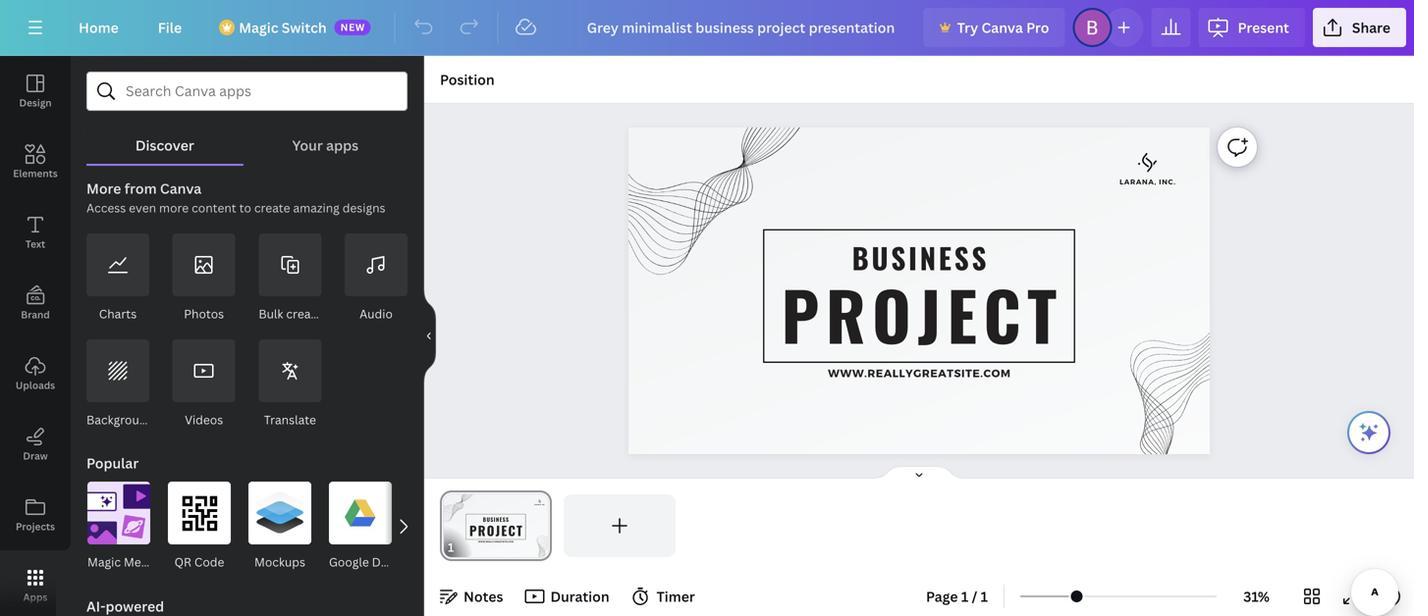 Task type: locate. For each thing, give the bounding box(es) containing it.
try canva pro
[[958, 18, 1050, 37]]

1 horizontal spatial magic
[[239, 18, 279, 37]]

1 horizontal spatial canva
[[982, 18, 1023, 37]]

background
[[86, 412, 154, 428]]

0 vertical spatial canva
[[982, 18, 1023, 37]]

text
[[25, 238, 45, 251]]

hide image
[[423, 289, 436, 384]]

share
[[1353, 18, 1391, 37]]

text button
[[0, 197, 71, 268]]

popular
[[86, 454, 139, 473]]

page
[[926, 588, 958, 607]]

canva inside try canva pro button
[[982, 18, 1023, 37]]

inc.
[[1160, 177, 1177, 186]]

1 vertical spatial canva
[[160, 179, 202, 198]]

apps button
[[0, 551, 71, 617]]

1 horizontal spatial 1
[[981, 588, 988, 607]]

charts
[[99, 306, 137, 322]]

magic inside main menu bar
[[239, 18, 279, 37]]

2 1 from the left
[[981, 588, 988, 607]]

switch
[[282, 18, 327, 37]]

create right to
[[254, 200, 290, 216]]

ai-powered
[[86, 598, 164, 616]]

present
[[1238, 18, 1290, 37]]

0 horizontal spatial 1
[[962, 588, 969, 607]]

notes
[[464, 588, 503, 607]]

pro
[[1027, 18, 1050, 37]]

google drive
[[329, 555, 402, 571]]

present button
[[1199, 8, 1306, 47]]

create right 'bulk'
[[286, 306, 322, 322]]

www.reallygreatsite.com
[[828, 367, 1011, 380]]

1 1 from the left
[[962, 588, 969, 607]]

google
[[329, 555, 369, 571]]

media
[[124, 555, 158, 571]]

Search Canva apps search field
[[126, 73, 368, 110]]

1
[[962, 588, 969, 607], [981, 588, 988, 607]]

more from canva element
[[86, 234, 408, 430]]

canva right try
[[982, 18, 1023, 37]]

/
[[972, 588, 978, 607]]

Page title text field
[[463, 538, 471, 558]]

elements button
[[0, 127, 71, 197]]

brand button
[[0, 268, 71, 339]]

business
[[852, 236, 990, 279]]

magic media
[[87, 555, 158, 571]]

audio
[[360, 306, 393, 322]]

qr code
[[175, 555, 224, 571]]

your
[[292, 136, 323, 155]]

discover
[[135, 136, 194, 155]]

create
[[254, 200, 290, 216], [286, 306, 322, 322]]

from
[[125, 179, 157, 198]]

0 vertical spatial create
[[254, 200, 290, 216]]

magic
[[239, 18, 279, 37], [87, 555, 121, 571]]

0 horizontal spatial canva
[[160, 179, 202, 198]]

magic left media
[[87, 555, 121, 571]]

photos
[[184, 306, 224, 322]]

canva
[[982, 18, 1023, 37], [160, 179, 202, 198]]

magic left switch
[[239, 18, 279, 37]]

1 left the /
[[962, 588, 969, 607]]

more
[[159, 200, 189, 216]]

elements
[[13, 167, 58, 180]]

home
[[79, 18, 119, 37]]

canva up more
[[160, 179, 202, 198]]

powered
[[106, 598, 164, 616]]

1 right the /
[[981, 588, 988, 607]]

timer button
[[626, 582, 703, 613]]

1 vertical spatial create
[[286, 306, 322, 322]]

canva assistant image
[[1358, 421, 1381, 445]]

0 horizontal spatial magic
[[87, 555, 121, 571]]

uploads button
[[0, 339, 71, 410]]

0 vertical spatial magic
[[239, 18, 279, 37]]

create inside more from canva access even more content to create amazing designs
[[254, 200, 290, 216]]

content
[[192, 200, 236, 216]]

1 vertical spatial magic
[[87, 555, 121, 571]]



Task type: describe. For each thing, give the bounding box(es) containing it.
projects button
[[0, 480, 71, 551]]

magic for magic media
[[87, 555, 121, 571]]

duration button
[[519, 582, 618, 613]]

draw button
[[0, 410, 71, 480]]

project
[[782, 265, 1064, 364]]

timer
[[657, 588, 695, 607]]

notes button
[[432, 582, 511, 613]]

try
[[958, 18, 979, 37]]

mockups
[[254, 555, 306, 571]]

your apps
[[292, 136, 359, 155]]

designs
[[343, 200, 386, 216]]

design
[[19, 96, 52, 110]]

qr
[[175, 555, 192, 571]]

projects
[[16, 521, 55, 534]]

larana, inc.
[[1120, 177, 1177, 186]]

magic switch
[[239, 18, 327, 37]]

Design title text field
[[571, 8, 916, 47]]

create inside more from canva element
[[286, 306, 322, 322]]

apps
[[326, 136, 359, 155]]

file button
[[142, 8, 198, 47]]

larana,
[[1120, 177, 1157, 186]]

more from canva access even more content to create amazing designs
[[86, 179, 386, 216]]

to
[[239, 200, 251, 216]]

videos
[[185, 412, 223, 428]]

main menu bar
[[0, 0, 1415, 56]]

ai-
[[86, 598, 106, 616]]

apps
[[23, 591, 48, 605]]

share button
[[1313, 8, 1407, 47]]

your apps button
[[243, 111, 408, 164]]

even
[[129, 200, 156, 216]]

hide pages image
[[872, 466, 967, 481]]

position
[[440, 70, 495, 89]]

new
[[341, 21, 365, 34]]

bulk
[[259, 306, 283, 322]]

page 1 image
[[440, 495, 552, 558]]

more
[[86, 179, 121, 198]]

try canva pro button
[[924, 8, 1065, 47]]

home link
[[63, 8, 134, 47]]

page 1 / 1
[[926, 588, 988, 607]]

canva inside more from canva access even more content to create amazing designs
[[160, 179, 202, 198]]

draw
[[23, 450, 48, 463]]

file
[[158, 18, 182, 37]]

magic for magic switch
[[239, 18, 279, 37]]

position button
[[432, 64, 503, 95]]

31%
[[1244, 588, 1270, 607]]

31% button
[[1225, 582, 1289, 613]]

duration
[[551, 588, 610, 607]]

discover button
[[86, 111, 243, 164]]

translate
[[264, 412, 316, 428]]

design button
[[0, 56, 71, 127]]

side panel tab list
[[0, 56, 71, 617]]

access
[[86, 200, 126, 216]]

brand
[[21, 308, 50, 322]]

bulk create
[[259, 306, 322, 322]]

drive
[[372, 555, 402, 571]]

uploads
[[16, 379, 55, 392]]

amazing
[[293, 200, 340, 216]]

code
[[194, 555, 224, 571]]



Task type: vqa. For each thing, say whether or not it's contained in the screenshot.
Discover button
yes



